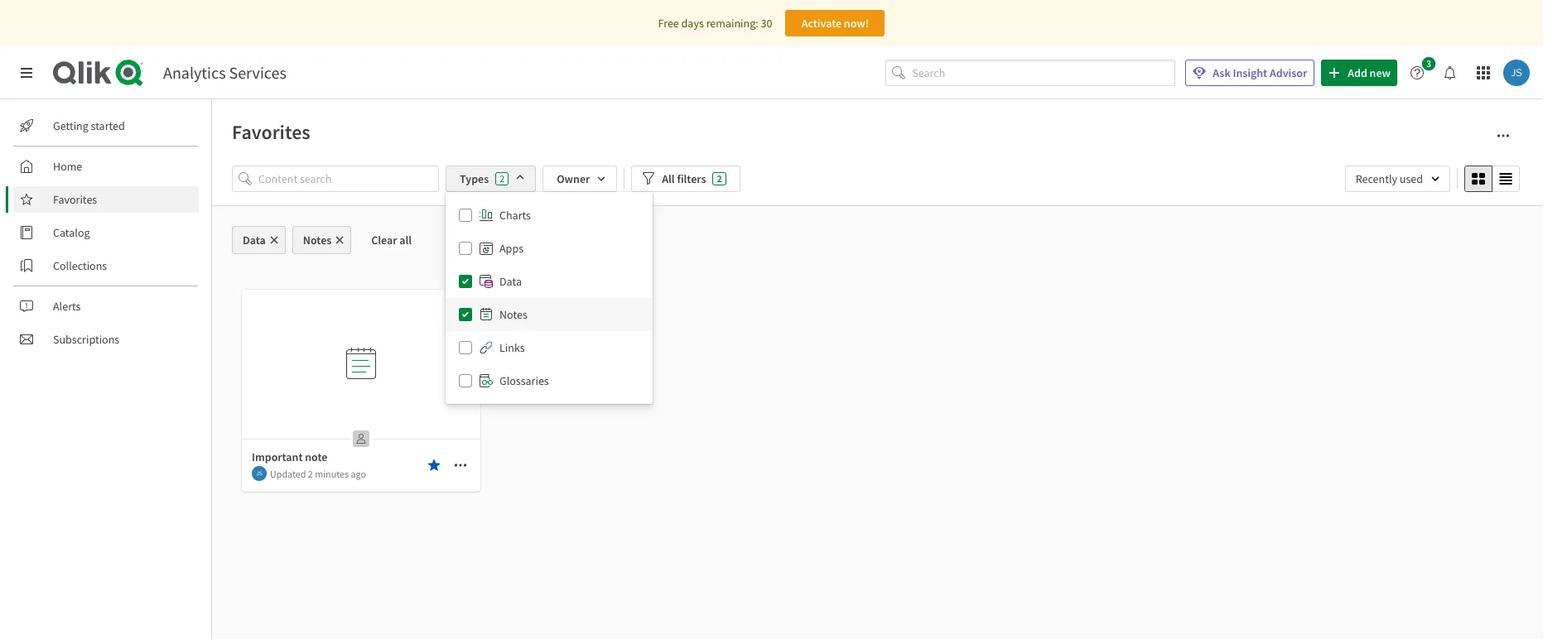 Task type: vqa. For each thing, say whether or not it's contained in the screenshot.
Close 'ICON'
no



Task type: locate. For each thing, give the bounding box(es) containing it.
subscriptions
[[53, 332, 119, 347]]

services
[[229, 62, 287, 83]]

1 vertical spatial data
[[500, 274, 522, 289]]

subscriptions link
[[13, 326, 199, 353]]

1 horizontal spatial data
[[500, 274, 522, 289]]

add
[[1348, 65, 1368, 80]]

recently used
[[1356, 171, 1423, 186]]

insight
[[1233, 65, 1268, 80]]

data left notes button
[[243, 233, 266, 248]]

1 vertical spatial jacob simon image
[[252, 466, 267, 481]]

analytics
[[163, 62, 226, 83]]

1 vertical spatial favorites
[[53, 192, 97, 207]]

note
[[305, 450, 328, 465]]

2 right filters
[[717, 172, 722, 185]]

updated 2 minutes ago
[[270, 468, 366, 480]]

started
[[91, 118, 125, 133]]

filters region
[[232, 162, 1524, 404]]

0 vertical spatial favorites
[[232, 119, 310, 145]]

1 vertical spatial notes
[[500, 307, 528, 322]]

data
[[243, 233, 266, 248], [500, 274, 522, 289]]

important
[[252, 450, 303, 465]]

getting started link
[[13, 113, 199, 139]]

more actions image right remove from favorites icon at the bottom left
[[454, 459, 467, 472]]

2 horizontal spatial 2
[[717, 172, 722, 185]]

now!
[[844, 16, 869, 31]]

catalog
[[53, 225, 90, 240]]

data button
[[232, 226, 286, 254]]

0 vertical spatial more actions image
[[1497, 129, 1510, 143]]

owner button
[[543, 166, 617, 192]]

data down apps
[[500, 274, 522, 289]]

0 vertical spatial jacob simon image
[[1504, 60, 1530, 86]]

data inside the filters region
[[500, 274, 522, 289]]

1 vertical spatial more actions image
[[454, 459, 467, 472]]

0 horizontal spatial favorites
[[53, 192, 97, 207]]

favorites
[[232, 119, 310, 145], [53, 192, 97, 207]]

1 horizontal spatial notes
[[500, 307, 528, 322]]

0 vertical spatial data
[[243, 233, 266, 248]]

notes button
[[292, 226, 352, 254]]

owner
[[557, 171, 590, 186]]

2 down the note
[[308, 468, 313, 480]]

notes up the links
[[500, 307, 528, 322]]

days
[[682, 16, 704, 31]]

data inside button
[[243, 233, 266, 248]]

favorites down services
[[232, 119, 310, 145]]

jacob simon element
[[252, 466, 267, 481]]

2 right types
[[500, 172, 505, 185]]

favorites up catalog
[[53, 192, 97, 207]]

add new button
[[1322, 60, 1398, 86]]

jacob simon image
[[1504, 60, 1530, 86], [252, 466, 267, 481]]

notes
[[303, 233, 332, 248], [500, 307, 528, 322]]

more actions image up switch view group
[[1497, 129, 1510, 143]]

notes right "data" button
[[303, 233, 332, 248]]

activate
[[802, 16, 842, 31]]

new
[[1370, 65, 1391, 80]]

1 horizontal spatial jacob simon image
[[1504, 60, 1530, 86]]

switch view group
[[1465, 166, 1520, 192]]

0 horizontal spatial notes
[[303, 233, 332, 248]]

collections link
[[13, 253, 199, 279]]

charts
[[500, 208, 531, 223]]

0 vertical spatial notes
[[303, 233, 332, 248]]

links
[[500, 341, 525, 355]]

advisor
[[1270, 65, 1308, 80]]

more actions image
[[1497, 129, 1510, 143], [454, 459, 467, 472]]

catalog link
[[13, 220, 199, 246]]

home link
[[13, 153, 199, 180]]

2
[[500, 172, 505, 185], [717, 172, 722, 185], [308, 468, 313, 480]]

30
[[761, 16, 773, 31]]

0 horizontal spatial data
[[243, 233, 266, 248]]

alerts link
[[13, 293, 199, 320]]



Task type: describe. For each thing, give the bounding box(es) containing it.
1 horizontal spatial more actions image
[[1497, 129, 1510, 143]]

activate now!
[[802, 16, 869, 31]]

activate now! link
[[786, 10, 885, 36]]

filters
[[677, 171, 706, 186]]

ago
[[351, 468, 366, 480]]

Recently used field
[[1345, 166, 1451, 192]]

clear all
[[371, 233, 412, 248]]

remove from favorites image
[[428, 459, 441, 472]]

all filters
[[662, 171, 706, 186]]

3 button
[[1404, 57, 1441, 86]]

favorites inside 'navigation pane' element
[[53, 192, 97, 207]]

Search text field
[[912, 59, 1176, 86]]

0 horizontal spatial more actions image
[[454, 459, 467, 472]]

0 horizontal spatial jacob simon image
[[252, 466, 267, 481]]

searchbar element
[[886, 59, 1176, 86]]

close sidebar menu image
[[20, 66, 33, 80]]

remaining:
[[706, 16, 759, 31]]

notes inside the filters region
[[500, 307, 528, 322]]

recently
[[1356, 171, 1398, 186]]

1 horizontal spatial favorites
[[232, 119, 310, 145]]

favorites link
[[13, 186, 199, 213]]

important note
[[252, 450, 328, 465]]

add new
[[1348, 65, 1391, 80]]

used
[[1400, 171, 1423, 186]]

collections
[[53, 258, 107, 273]]

1 horizontal spatial 2
[[500, 172, 505, 185]]

0 horizontal spatial 2
[[308, 468, 313, 480]]

analytics services
[[163, 62, 287, 83]]

alerts
[[53, 299, 81, 314]]

free days remaining: 30
[[658, 16, 773, 31]]

home
[[53, 159, 82, 174]]

getting
[[53, 118, 88, 133]]

clear
[[371, 233, 397, 248]]

free
[[658, 16, 679, 31]]

apps
[[500, 241, 524, 256]]

3
[[1427, 57, 1432, 70]]

glossaries
[[500, 374, 549, 389]]

all
[[400, 233, 412, 248]]

notes inside button
[[303, 233, 332, 248]]

ask
[[1213, 65, 1231, 80]]

getting started
[[53, 118, 125, 133]]

ask insight advisor
[[1213, 65, 1308, 80]]

types
[[460, 171, 489, 186]]

ask insight advisor button
[[1186, 60, 1315, 86]]

updated
[[270, 468, 306, 480]]

clear all button
[[358, 226, 425, 254]]

all
[[662, 171, 675, 186]]

minutes
[[315, 468, 349, 480]]

analytics services element
[[163, 62, 287, 83]]

personal element
[[348, 426, 374, 452]]

navigation pane element
[[0, 106, 211, 360]]

Content search text field
[[258, 166, 439, 192]]



